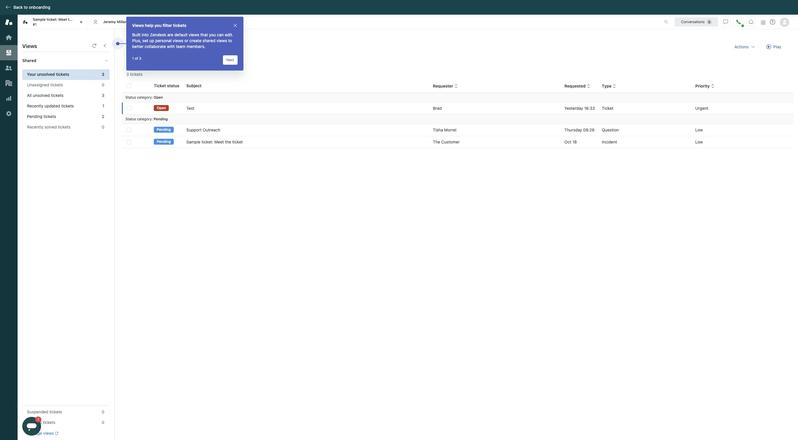 Task type: describe. For each thing, give the bounding box(es) containing it.
ticket for sample ticket: meet the ticket #1
[[75, 17, 84, 22]]

0 for unassigned tickets
[[102, 82, 104, 87]]

incident
[[602, 140, 618, 145]]

unassigned tickets
[[27, 82, 63, 87]]

help
[[145, 23, 154, 28]]

unassigned
[[27, 82, 49, 87]]

built into zendesk are default views that you can edit. plus, set up personal views or create shared views to better collaborate with team members.
[[132, 32, 233, 49]]

team
[[176, 44, 186, 49]]

sample ticket: meet the ticket
[[187, 140, 243, 145]]

1 for 1
[[103, 104, 104, 109]]

pending tickets
[[27, 114, 56, 119]]

18
[[573, 140, 577, 145]]

set
[[143, 38, 148, 43]]

next
[[227, 58, 234, 62]]

brad
[[433, 106, 442, 111]]

filter button
[[126, 56, 148, 66]]

to inside the built into zendesk are default views that you can edit. plus, set up personal views or create shared views to better collaborate with team members.
[[228, 38, 232, 43]]

type button
[[602, 84, 617, 89]]

3 inside 1 of 3 next
[[139, 56, 141, 61]]

plus,
[[132, 38, 141, 43]]

oct
[[565, 140, 572, 145]]

next button
[[223, 55, 238, 65]]

0 vertical spatial your
[[126, 41, 141, 50]]

manage views link
[[27, 431, 58, 437]]

organizations image
[[5, 79, 13, 87]]

onboarding
[[29, 5, 50, 10]]

ticket: for sample ticket: meet the ticket
[[202, 140, 213, 145]]

edit.
[[225, 32, 233, 37]]

suspended tickets
[[27, 410, 62, 415]]

yesterday 16:33
[[565, 106, 595, 111]]

that
[[201, 32, 208, 37]]

question
[[602, 128, 619, 133]]

ticket
[[602, 106, 614, 111]]

conversations
[[682, 20, 705, 24]]

zendesk
[[150, 32, 166, 37]]

conversations button
[[675, 17, 719, 27]]

recently solved tickets
[[27, 125, 71, 130]]

requester
[[433, 84, 454, 89]]

or
[[185, 38, 188, 43]]

test
[[187, 106, 195, 111]]

the for sample ticket: meet the ticket #1
[[68, 17, 74, 22]]

outreach
[[203, 128, 220, 133]]

recently for recently solved tickets
[[27, 125, 43, 130]]

row containing sample ticket: meet the ticket
[[122, 136, 794, 148]]

2 low from the top
[[696, 140, 704, 145]]

2 vertical spatial unsolved
[[33, 93, 50, 98]]

08:26
[[584, 128, 595, 133]]

meet for sample ticket: meet the ticket
[[215, 140, 224, 145]]

tab containing sample ticket: meet the ticket
[[18, 15, 88, 29]]

status category: open
[[126, 95, 163, 100]]

1 vertical spatial unsolved
[[37, 72, 55, 77]]

can
[[217, 32, 224, 37]]

morrel
[[445, 128, 457, 133]]

filter
[[136, 59, 144, 63]]

filter
[[163, 23, 172, 28]]

up
[[150, 38, 154, 43]]

support outreach link
[[187, 127, 220, 133]]

views up "create"
[[189, 32, 199, 37]]

the
[[433, 140, 441, 145]]

recently updated tickets
[[27, 104, 74, 109]]

tickets inside views help you filter tickets dialog
[[173, 23, 187, 28]]

jeremy
[[103, 20, 116, 24]]

built
[[132, 32, 141, 37]]

into
[[142, 32, 149, 37]]

default
[[175, 32, 188, 37]]

zendesk support image
[[5, 18, 13, 26]]

requested
[[565, 84, 586, 89]]

sample for sample ticket: meet the ticket
[[187, 140, 201, 145]]

customers image
[[5, 64, 13, 72]]

updated
[[45, 104, 60, 109]]

1 vertical spatial your unsolved tickets
[[27, 72, 69, 77]]

play button
[[762, 41, 787, 53]]

the customer
[[433, 140, 460, 145]]

row containing test
[[122, 102, 794, 115]]

back to onboarding
[[13, 5, 50, 10]]

shared
[[203, 38, 216, 43]]

manage
[[27, 431, 42, 436]]

back
[[13, 5, 23, 10]]

tisha morrel
[[433, 128, 457, 133]]

deleted
[[27, 421, 42, 426]]

2
[[102, 114, 104, 119]]

sample for sample ticket: meet the ticket #1
[[33, 17, 46, 22]]

all unsolved tickets
[[27, 93, 64, 98]]

0 horizontal spatial close image
[[78, 19, 84, 25]]

better
[[132, 44, 144, 49]]

tabs tab list
[[18, 15, 659, 29]]

views help you filter tickets
[[132, 23, 187, 28]]

back to onboarding link
[[0, 5, 53, 10]]

shared button
[[18, 52, 99, 70]]

you inside the built into zendesk are default views that you can edit. plus, set up personal views or create shared views to better collaborate with team members.
[[209, 32, 216, 37]]

the for sample ticket: meet the ticket
[[225, 140, 231, 145]]

deleted tickets
[[27, 421, 55, 426]]

all
[[27, 93, 32, 98]]

requester button
[[433, 84, 458, 89]]

0 vertical spatial you
[[155, 23, 162, 28]]

collapse views pane image
[[103, 43, 107, 48]]



Task type: vqa. For each thing, say whether or not it's contained in the screenshot.
the "Type"
yes



Task type: locate. For each thing, give the bounding box(es) containing it.
tickets
[[173, 23, 187, 28], [174, 41, 196, 50], [56, 72, 69, 77], [50, 82, 63, 87], [51, 93, 64, 98], [61, 104, 74, 109], [44, 114, 56, 119], [58, 125, 71, 130], [49, 410, 62, 415], [43, 421, 55, 426]]

subject
[[187, 83, 202, 88]]

priority
[[696, 84, 710, 89]]

personal
[[155, 38, 172, 43]]

reporting image
[[5, 95, 13, 102]]

sample ticket: meet the ticket link
[[187, 139, 243, 145]]

0 horizontal spatial ticket:
[[47, 17, 58, 22]]

views
[[132, 23, 144, 28], [22, 43, 37, 49]]

unsolved
[[143, 41, 173, 50], [37, 72, 55, 77], [33, 93, 50, 98]]

1 vertical spatial meet
[[215, 140, 224, 145]]

1 horizontal spatial your unsolved tickets
[[126, 41, 196, 50]]

meet for sample ticket: meet the ticket #1
[[58, 17, 67, 22]]

category: for open
[[137, 95, 153, 100]]

to down the edit.
[[228, 38, 232, 43]]

0 vertical spatial views
[[132, 23, 144, 28]]

close image
[[78, 19, 84, 25], [149, 19, 155, 25], [233, 23, 238, 28]]

urgent
[[696, 106, 709, 111]]

1 horizontal spatial to
[[228, 38, 232, 43]]

sample inside sample ticket: meet the ticket #1
[[33, 17, 46, 22]]

1 vertical spatial ticket:
[[202, 140, 213, 145]]

you up the shared
[[209, 32, 216, 37]]

the
[[68, 17, 74, 22], [225, 140, 231, 145]]

sample down support
[[187, 140, 201, 145]]

1 status from the top
[[126, 95, 136, 100]]

to
[[24, 5, 28, 10], [228, 38, 232, 43]]

1 horizontal spatial meet
[[215, 140, 224, 145]]

shared
[[22, 58, 36, 63]]

ticket inside sample ticket: meet the ticket #1
[[75, 17, 84, 22]]

4 0 from the top
[[102, 421, 104, 426]]

status category: pending
[[126, 117, 168, 121]]

category: up status category: pending
[[137, 95, 153, 100]]

row
[[122, 102, 794, 115], [122, 124, 794, 136], [122, 136, 794, 148]]

views for views help you filter tickets
[[132, 23, 144, 28]]

0 horizontal spatial your
[[27, 72, 36, 77]]

zendesk products image
[[762, 20, 766, 24]]

are
[[167, 32, 173, 37]]

thursday 08:26
[[565, 128, 595, 133]]

views up the team
[[173, 38, 183, 43]]

requested button
[[565, 84, 591, 89]]

1 left of
[[132, 56, 134, 61]]

main element
[[0, 15, 18, 441]]

2 horizontal spatial close image
[[233, 23, 238, 28]]

views image
[[5, 49, 13, 57]]

1 recently from the top
[[27, 104, 43, 109]]

0 vertical spatial meet
[[58, 17, 67, 22]]

1
[[132, 56, 134, 61], [103, 104, 104, 109]]

low
[[696, 128, 704, 133], [696, 140, 704, 145]]

row down morrel at the right of page
[[122, 136, 794, 148]]

open
[[154, 95, 163, 100], [157, 106, 166, 110]]

status down status category: open
[[126, 117, 136, 121]]

2 0 from the top
[[102, 125, 104, 130]]

with
[[167, 44, 175, 49]]

1 vertical spatial you
[[209, 32, 216, 37]]

your down built
[[126, 41, 141, 50]]

1 vertical spatial recently
[[27, 125, 43, 130]]

1 0 from the top
[[102, 82, 104, 87]]

to right back
[[24, 5, 28, 10]]

0 for suspended tickets
[[102, 410, 104, 415]]

views up shared
[[22, 43, 37, 49]]

tab
[[18, 15, 88, 29]]

row up 'customer'
[[122, 124, 794, 136]]

0 horizontal spatial meet
[[58, 17, 67, 22]]

members.
[[187, 44, 206, 49]]

1 vertical spatial category:
[[137, 117, 153, 121]]

jeremy miller
[[103, 20, 127, 24]]

1 horizontal spatial ticket
[[232, 140, 243, 145]]

1 up 2
[[103, 104, 104, 109]]

0 horizontal spatial to
[[24, 5, 28, 10]]

thursday
[[565, 128, 583, 133]]

#1
[[33, 22, 37, 27]]

0 vertical spatial sample
[[33, 17, 46, 22]]

1 category: from the top
[[137, 95, 153, 100]]

your unsolved tickets down zendesk
[[126, 41, 196, 50]]

support outreach
[[187, 128, 220, 133]]

0 horizontal spatial the
[[68, 17, 74, 22]]

close image inside views help you filter tickets dialog
[[233, 23, 238, 28]]

1 inside 1 of 3 next
[[132, 56, 134, 61]]

1 horizontal spatial close image
[[149, 19, 155, 25]]

collaborate
[[145, 44, 166, 49]]

recently
[[27, 104, 43, 109], [27, 125, 43, 130]]

category:
[[137, 95, 153, 100], [137, 117, 153, 121]]

admin image
[[5, 110, 13, 118]]

recently for recently updated tickets
[[27, 104, 43, 109]]

manage views
[[27, 431, 54, 436]]

pending
[[27, 114, 42, 119], [154, 117, 168, 121], [157, 128, 171, 132], [157, 140, 171, 144]]

1 vertical spatial the
[[225, 140, 231, 145]]

status up status category: pending
[[126, 95, 136, 100]]

2 category: from the top
[[137, 117, 153, 121]]

1 vertical spatial views
[[22, 43, 37, 49]]

3 right of
[[139, 56, 141, 61]]

your up the "unassigned"
[[27, 72, 36, 77]]

0 horizontal spatial you
[[155, 23, 162, 28]]

priority button
[[696, 84, 715, 89]]

sample
[[33, 17, 46, 22], [187, 140, 201, 145]]

1 horizontal spatial ticket:
[[202, 140, 213, 145]]

0 vertical spatial your unsolved tickets
[[126, 41, 196, 50]]

0 vertical spatial to
[[24, 5, 28, 10]]

0 vertical spatial ticket
[[75, 17, 84, 22]]

unsolved down the "unassigned"
[[33, 93, 50, 98]]

1 of 3 next
[[132, 56, 234, 62]]

1 horizontal spatial you
[[209, 32, 216, 37]]

1 low from the top
[[696, 128, 704, 133]]

0 vertical spatial low
[[696, 128, 704, 133]]

play
[[774, 44, 782, 49]]

2 recently from the top
[[27, 125, 43, 130]]

0 vertical spatial recently
[[27, 104, 43, 109]]

views up built
[[132, 23, 144, 28]]

1 vertical spatial open
[[157, 106, 166, 110]]

jeremy miller tab
[[88, 15, 158, 29]]

test link
[[187, 106, 195, 111]]

suspended
[[27, 410, 48, 415]]

1 horizontal spatial views
[[132, 23, 144, 28]]

views down deleted tickets
[[43, 431, 54, 436]]

unsolved up unassigned tickets
[[37, 72, 55, 77]]

3 for all unsolved tickets
[[102, 93, 104, 98]]

0 for deleted tickets
[[102, 421, 104, 426]]

oct 18
[[565, 140, 577, 145]]

views for views
[[22, 43, 37, 49]]

close image up into
[[149, 19, 155, 25]]

ticket for sample ticket: meet the ticket
[[232, 140, 243, 145]]

shared heading
[[18, 52, 114, 70]]

views down can
[[217, 38, 227, 43]]

1 vertical spatial ticket
[[232, 140, 243, 145]]

1 vertical spatial low
[[696, 140, 704, 145]]

(opens in a new tab) image
[[54, 432, 58, 436]]

recently down all
[[27, 104, 43, 109]]

category: down status category: open
[[137, 117, 153, 121]]

ticket: down the support outreach link
[[202, 140, 213, 145]]

3 0 from the top
[[102, 410, 104, 415]]

your
[[126, 41, 141, 50], [27, 72, 36, 77]]

1 vertical spatial sample
[[187, 140, 201, 145]]

miller
[[117, 20, 127, 24]]

support
[[187, 128, 202, 133]]

1 vertical spatial 1
[[103, 104, 104, 109]]

customer
[[442, 140, 460, 145]]

1 horizontal spatial the
[[225, 140, 231, 145]]

sample ticket: meet the ticket #1
[[33, 17, 84, 27]]

16:33
[[585, 106, 595, 111]]

ticket: inside sample ticket: meet the ticket #1
[[47, 17, 58, 22]]

0 horizontal spatial views
[[22, 43, 37, 49]]

row up morrel at the right of page
[[122, 102, 794, 115]]

status for status category: pending
[[126, 117, 136, 121]]

3
[[139, 56, 141, 61], [102, 72, 104, 77], [102, 93, 104, 98]]

3 down collapse views pane icon
[[102, 72, 104, 77]]

get started image
[[5, 34, 13, 41]]

2 row from the top
[[122, 124, 794, 136]]

you
[[155, 23, 162, 28], [209, 32, 216, 37]]

your unsolved tickets up unassigned tickets
[[27, 72, 69, 77]]

ticket: down onboarding on the left top of page
[[47, 17, 58, 22]]

category: for pending
[[137, 117, 153, 121]]

create
[[190, 38, 202, 43]]

1 horizontal spatial your
[[126, 41, 141, 50]]

0 vertical spatial the
[[68, 17, 74, 22]]

0 vertical spatial unsolved
[[143, 41, 173, 50]]

1 for 1 of 3 next
[[132, 56, 134, 61]]

close image left the jeremy
[[78, 19, 84, 25]]

refresh views pane image
[[92, 43, 97, 48]]

views help you filter tickets dialog
[[126, 17, 244, 71]]

yesterday
[[565, 106, 584, 111]]

close image up the edit.
[[233, 23, 238, 28]]

0 for recently solved tickets
[[102, 125, 104, 130]]

0 horizontal spatial sample
[[33, 17, 46, 22]]

1 horizontal spatial 1
[[132, 56, 134, 61]]

3 row from the top
[[122, 136, 794, 148]]

1 row from the top
[[122, 102, 794, 115]]

1 vertical spatial status
[[126, 117, 136, 121]]

0 horizontal spatial 1
[[103, 104, 104, 109]]

status for status category: open
[[126, 95, 136, 100]]

0 vertical spatial 3
[[139, 56, 141, 61]]

recently down pending tickets
[[27, 125, 43, 130]]

your unsolved tickets
[[126, 41, 196, 50], [27, 72, 69, 77]]

1 vertical spatial 3
[[102, 72, 104, 77]]

1 vertical spatial your
[[27, 72, 36, 77]]

of
[[135, 56, 138, 61]]

ticket:
[[47, 17, 58, 22], [202, 140, 213, 145]]

0 horizontal spatial ticket
[[75, 17, 84, 22]]

status
[[126, 95, 136, 100], [126, 117, 136, 121]]

close image inside jeremy miller tab
[[149, 19, 155, 25]]

the inside sample ticket: meet the ticket #1
[[68, 17, 74, 22]]

1 vertical spatial to
[[228, 38, 232, 43]]

0 vertical spatial status
[[126, 95, 136, 100]]

2 vertical spatial 3
[[102, 93, 104, 98]]

3 for your unsolved tickets
[[102, 72, 104, 77]]

unsolved down zendesk
[[143, 41, 173, 50]]

ticket: for sample ticket: meet the ticket #1
[[47, 17, 58, 22]]

2 status from the top
[[126, 117, 136, 121]]

you right help
[[155, 23, 162, 28]]

solved
[[45, 125, 57, 130]]

tisha
[[433, 128, 443, 133]]

0 vertical spatial ticket:
[[47, 17, 58, 22]]

meet inside sample ticket: meet the ticket #1
[[58, 17, 67, 22]]

type
[[602, 84, 612, 89]]

0
[[102, 82, 104, 87], [102, 125, 104, 130], [102, 410, 104, 415], [102, 421, 104, 426]]

1 horizontal spatial sample
[[187, 140, 201, 145]]

0 horizontal spatial your unsolved tickets
[[27, 72, 69, 77]]

get help image
[[771, 19, 776, 25]]

sample up #1
[[33, 17, 46, 22]]

0 vertical spatial 1
[[132, 56, 134, 61]]

0 vertical spatial open
[[154, 95, 163, 100]]

0 vertical spatial category:
[[137, 95, 153, 100]]

row containing support outreach
[[122, 124, 794, 136]]

views inside dialog
[[132, 23, 144, 28]]

3 up 2
[[102, 93, 104, 98]]



